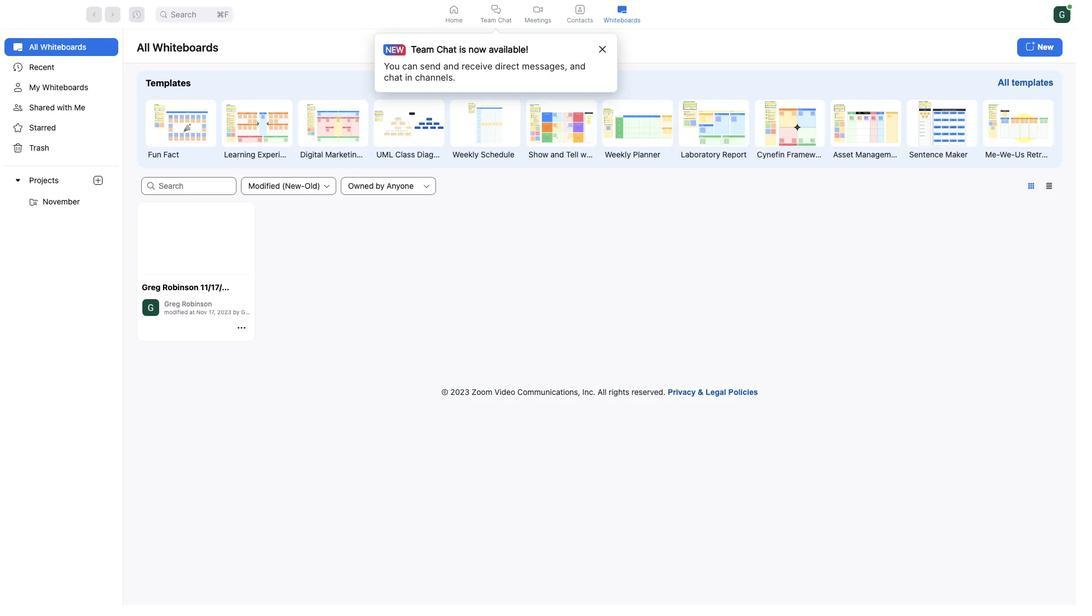 Task type: vqa. For each thing, say whether or not it's contained in the screenshot.
Chat inside Team Chat is now available! You can send and receive direct messages, and chat in channels.
yes



Task type: describe. For each thing, give the bounding box(es) containing it.
video on image
[[534, 5, 543, 14]]

home button
[[433, 0, 475, 29]]

team for team chat is now available! you can send and receive direct messages, and chat in channels.
[[411, 44, 434, 55]]

receive
[[462, 61, 493, 72]]

2 and from the left
[[570, 61, 586, 72]]

send
[[420, 61, 441, 72]]

whiteboards button
[[601, 0, 643, 29]]

chat for team chat is now available! you can send and receive direct messages, and chat in channels.
[[437, 44, 457, 55]]

search
[[171, 9, 196, 19]]

1 and from the left
[[444, 61, 459, 72]]

team chat
[[480, 16, 512, 24]]

you
[[384, 61, 400, 72]]

meetings button
[[517, 0, 559, 29]]

whiteboards
[[604, 16, 641, 24]]

⌘f
[[217, 9, 229, 19]]

tab list containing home
[[433, 0, 643, 29]]

available!
[[489, 44, 529, 55]]

can
[[402, 61, 418, 72]]

team chat button
[[475, 0, 517, 29]]

channels.
[[415, 72, 456, 83]]

chat for team chat
[[498, 16, 512, 24]]

team for team chat
[[480, 16, 496, 24]]

home small image
[[450, 5, 459, 14]]



Task type: locate. For each thing, give the bounding box(es) containing it.
team chat image
[[492, 5, 501, 14], [492, 5, 501, 14]]

close image
[[599, 46, 606, 53]]

tab list
[[433, 0, 643, 29]]

online image
[[1068, 4, 1073, 9], [1068, 4, 1073, 9]]

messages,
[[522, 61, 568, 72]]

chat left is
[[437, 44, 457, 55]]

chat inside 'button'
[[498, 16, 512, 24]]

1 vertical spatial team
[[411, 44, 434, 55]]

you can send and receive direct messages, and chat in channels. element
[[384, 61, 597, 83]]

home small image
[[450, 5, 459, 14]]

tooltip containing team chat is now available! you can send and receive direct messages, and chat in channels.
[[375, 29, 618, 93]]

tooltip
[[375, 29, 618, 93]]

1 horizontal spatial and
[[570, 61, 586, 72]]

contacts button
[[559, 0, 601, 29]]

direct
[[495, 61, 520, 72]]

chat
[[498, 16, 512, 24], [437, 44, 457, 55]]

1 horizontal spatial team
[[480, 16, 496, 24]]

meetings
[[525, 16, 552, 24]]

0 horizontal spatial chat
[[437, 44, 457, 55]]

team up send
[[411, 44, 434, 55]]

1 horizontal spatial chat
[[498, 16, 512, 24]]

avatar image
[[1054, 6, 1071, 23]]

team chat is now available! you can send and receive direct messages, and chat in channels.
[[384, 44, 586, 83]]

and right the messages,
[[570, 61, 586, 72]]

magnifier image
[[161, 11, 167, 18], [161, 11, 167, 18]]

is
[[459, 44, 466, 55]]

chat
[[384, 72, 403, 83]]

0 horizontal spatial team
[[411, 44, 434, 55]]

home
[[446, 16, 463, 24]]

team up now
[[480, 16, 496, 24]]

whiteboard small image
[[618, 5, 627, 14], [618, 5, 627, 14]]

chat up available!
[[498, 16, 512, 24]]

contacts
[[567, 16, 593, 24]]

chat inside team chat is now available! you can send and receive direct messages, and chat in channels.
[[437, 44, 457, 55]]

0 vertical spatial chat
[[498, 16, 512, 24]]

now
[[469, 44, 487, 55]]

0 horizontal spatial and
[[444, 61, 459, 72]]

team
[[480, 16, 496, 24], [411, 44, 434, 55]]

and down team chat is now available! element
[[444, 61, 459, 72]]

0 vertical spatial team
[[480, 16, 496, 24]]

team inside 'button'
[[480, 16, 496, 24]]

close image
[[599, 46, 606, 53]]

team inside team chat is now available! you can send and receive direct messages, and chat in channels.
[[411, 44, 434, 55]]

team chat is now available! element
[[387, 43, 529, 56]]

in
[[405, 72, 413, 83]]

video on image
[[534, 5, 543, 14]]

profile contact image
[[576, 5, 585, 14], [576, 5, 585, 14]]

and
[[444, 61, 459, 72], [570, 61, 586, 72]]

1 vertical spatial chat
[[437, 44, 457, 55]]



